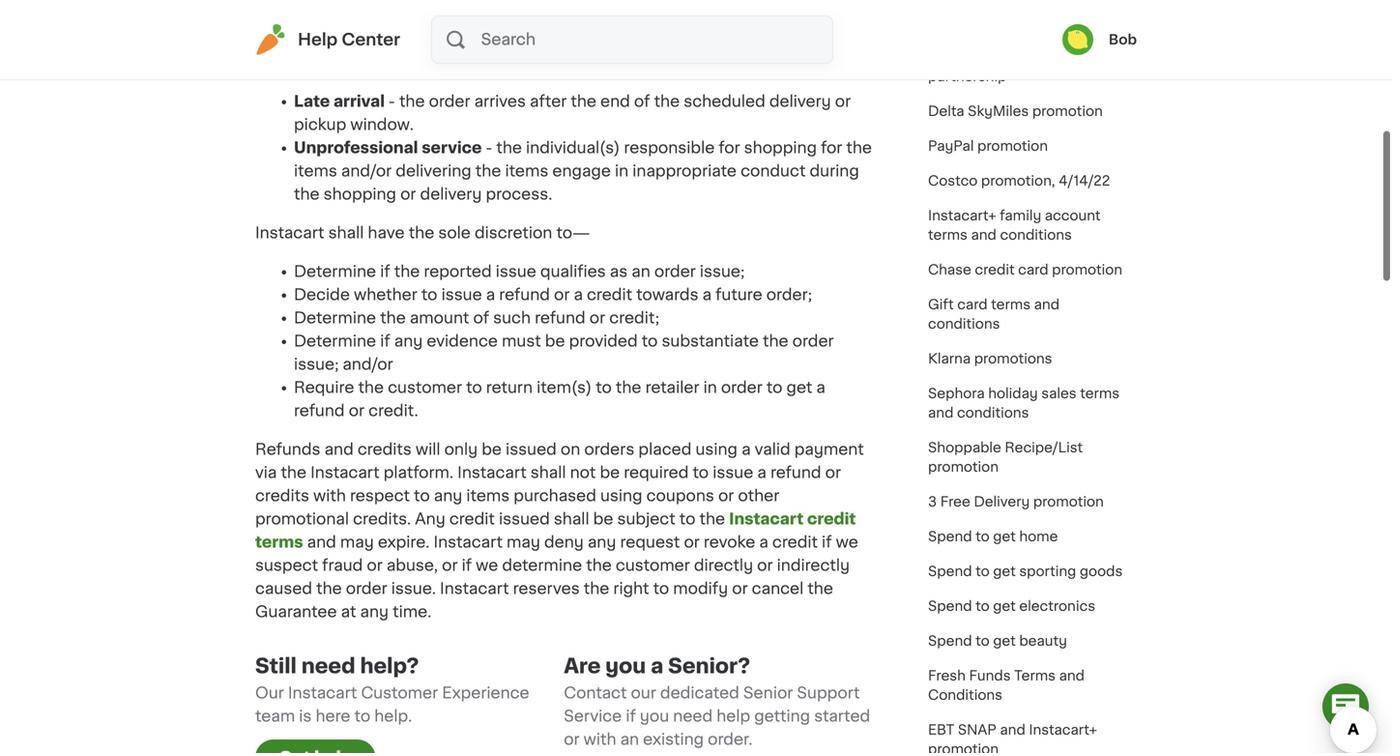 Task type: describe. For each thing, give the bounding box(es) containing it.
costco inside instacart+ and costco partnership
[[1029, 50, 1078, 64]]

abuse,
[[387, 558, 438, 573]]

by
[[486, 32, 506, 47]]

and inside gift card terms and conditions
[[1034, 298, 1060, 311]]

items up process.
[[505, 163, 548, 179]]

to inside the spend to get sporting goods link
[[976, 565, 990, 578]]

1 horizontal spatial issue
[[496, 264, 536, 279]]

to down credit;
[[642, 334, 658, 349]]

are
[[564, 656, 601, 676]]

any up scheduled
[[744, 32, 772, 47]]

be right only
[[482, 442, 502, 457]]

gift
[[928, 298, 954, 311]]

promotional
[[255, 511, 349, 527]]

purchased
[[514, 488, 596, 504]]

during
[[810, 163, 859, 179]]

or inside are you a senior? contact our dedicated senior support service if you need help getting started or with an existing order.
[[564, 732, 580, 747]]

provided
[[569, 334, 638, 349]]

of down up
[[776, 32, 792, 47]]

order;
[[766, 287, 812, 303]]

guarantee
[[255, 604, 337, 620]]

order left up
[[726, 9, 767, 24]]

fees
[[410, 32, 444, 47]]

for down scheduled
[[719, 140, 740, 156]]

paid
[[448, 32, 482, 47]]

delivery inside - the order arrives after the end of the scheduled delivery or pickup window.
[[769, 94, 831, 109]]

ebt
[[928, 723, 954, 737]]

of inside the determine if the reported issue qualifies as an order issue; decide whether to issue a refund or a credit towards a future order; determine the amount of such refund or credit; determine if any evidence must be provided to substantiate the order issue; and/or require the customer to return item(s) to the retailer in order to get a refund or credit.
[[473, 310, 489, 326]]

Search search field
[[479, 16, 832, 63]]

electronics
[[1019, 599, 1095, 613]]

promotion up instacart+ and costco partnership link
[[991, 15, 1062, 29]]

dedicated
[[660, 685, 739, 701]]

get for spend to get beauty
[[993, 634, 1016, 648]]

4/14/22
[[1059, 174, 1110, 188]]

or inside customers are eligible for a refund or credit towards a future order of up to the total amount of any fees paid by the customer for the order for any of the following order issues—
[[526, 9, 542, 24]]

conditions for family
[[1000, 228, 1072, 242]]

customer inside the determine if the reported issue qualifies as an order issue; decide whether to issue a refund or a credit towards a future order; determine the amount of such refund or credit; determine if any evidence must be provided to substantiate the order issue; and/or require the customer to return item(s) to the retailer in order to get a refund or credit.
[[388, 380, 462, 395]]

or down payment
[[825, 465, 841, 480]]

to down reported
[[421, 287, 437, 303]]

of down are
[[358, 32, 374, 47]]

amount inside customers are eligible for a refund or credit towards a future order of up to the total amount of any fees paid by the customer for the order for any of the following order issues—
[[294, 32, 354, 47]]

end
[[600, 94, 630, 109]]

payment
[[794, 442, 864, 457]]

partnership
[[928, 70, 1007, 83]]

refund down the require
[[294, 403, 345, 419]]

- the individual(s) responsible for shopping for the items and/or delivering the items engage in inappropriate conduct during the shopping or delivery process.
[[294, 140, 872, 202]]

and inside and may expire. instacart may deny any request or revoke a credit if we suspect fraud or abuse, or if we determine the customer directly or indirectly caused the order issue. instacart reserves the right to modify or cancel the guarantee at any time.
[[307, 535, 336, 550]]

spend for spend to get electronics
[[928, 599, 972, 613]]

0 horizontal spatial using
[[600, 488, 642, 504]]

to up coupons
[[693, 465, 709, 480]]

and inside sephora holiday sales terms and conditions
[[928, 406, 954, 420]]

fraud
[[322, 558, 363, 573]]

sole
[[438, 225, 471, 241]]

grubhub promotion
[[928, 15, 1062, 29]]

1 horizontal spatial issue;
[[700, 264, 745, 279]]

0 horizontal spatial credits
[[255, 488, 309, 504]]

a inside and may expire. instacart may deny any request or revoke a credit if we suspect fraud or abuse, or if we determine the customer directly or indirectly caused the order issue. instacart reserves the right to modify or cancel the guarantee at any time.
[[759, 535, 768, 550]]

any right deny at the left bottom of page
[[588, 535, 616, 550]]

to down coupons
[[679, 511, 696, 527]]

get inside the determine if the reported issue qualifies as an order issue; decide whether to issue a refund or a credit towards a future order; determine the amount of such refund or credit; determine if any evidence must be provided to substantiate the order issue; and/or require the customer to return item(s) to the retailer in order to get a refund or credit.
[[787, 380, 812, 395]]

refund up such
[[499, 287, 550, 303]]

be left subject
[[593, 511, 613, 527]]

to up valid
[[766, 380, 783, 395]]

0 horizontal spatial issue;
[[294, 357, 339, 372]]

1 vertical spatial you
[[640, 709, 669, 724]]

or left revoke
[[684, 535, 700, 550]]

deny
[[544, 535, 584, 550]]

unprofessional
[[294, 140, 418, 156]]

or right fraud
[[367, 558, 383, 573]]

or down qualifies
[[554, 287, 570, 303]]

of left up
[[771, 9, 787, 24]]

if inside are you a senior? contact our dedicated senior support service if you need help getting started or with an existing order.
[[626, 709, 636, 724]]

and inside refunds and credits will only be issued on orders placed using a valid payment via the instacart platform. instacart shall not be required to issue a refund or credits with respect to any items purchased using coupons or other promotional credits. any credit issued shall be subject to the
[[324, 442, 354, 457]]

be inside the determine if the reported issue qualifies as an order issue; decide whether to issue a refund or a credit towards a future order; determine the amount of such refund or credit; determine if any evidence must be provided to substantiate the order issue; and/or require the customer to return item(s) to the retailer in order to get a refund or credit.
[[545, 334, 565, 349]]

1 vertical spatial issued
[[499, 511, 550, 527]]

credits.
[[353, 511, 411, 527]]

after
[[530, 94, 567, 109]]

conditions for holiday
[[957, 406, 1029, 420]]

inappropriate
[[633, 163, 737, 179]]

if down whether
[[380, 334, 390, 349]]

pickup
[[294, 117, 346, 132]]

delta skymiles promotion
[[928, 104, 1103, 118]]

help
[[717, 709, 750, 724]]

free
[[940, 495, 970, 509]]

must
[[502, 334, 541, 349]]

or up provided
[[590, 310, 605, 326]]

require
[[294, 380, 354, 395]]

to inside customers are eligible for a refund or credit towards a future order of up to the total amount of any fees paid by the customer for the order for any of the following order issues—
[[815, 9, 831, 24]]

process.
[[486, 187, 552, 202]]

still need help? our instacart customer experience team is here to help.
[[255, 656, 529, 724]]

recipe/list
[[1005, 441, 1083, 454]]

or left credit.
[[349, 403, 365, 419]]

here
[[316, 709, 350, 724]]

for up scheduled
[[718, 32, 740, 47]]

costco promotion, 4/14/22 link
[[917, 163, 1122, 198]]

get for spend to get sporting goods
[[993, 565, 1016, 578]]

0 vertical spatial issued
[[506, 442, 557, 457]]

costco inside costco promotion, 4/14/22 link
[[928, 174, 978, 188]]

order down help center on the left top
[[329, 55, 371, 71]]

our
[[631, 685, 656, 701]]

arrival
[[334, 94, 385, 109]]

instacart right issue.
[[440, 581, 509, 597]]

instacart down only
[[457, 465, 527, 480]]

indirectly
[[777, 558, 850, 573]]

credit inside instacart credit terms
[[807, 511, 856, 527]]

credit inside customers are eligible for a refund or credit towards a future order of up to the total amount of any fees paid by the customer for the order for any of the following order issues—
[[546, 9, 592, 24]]

promotion up home on the right bottom
[[1033, 495, 1104, 509]]

still
[[255, 656, 297, 676]]

and inside ebt snap and instacart+ promotion
[[1000, 723, 1026, 737]]

coupons
[[646, 488, 714, 504]]

terms inside instacart credit terms
[[255, 535, 303, 550]]

to inside still need help? our instacart customer experience team is here to help.
[[354, 709, 370, 724]]

is
[[299, 709, 312, 724]]

promotion down instacart+ and costco partnership link
[[1032, 104, 1103, 118]]

with inside refunds and credits will only be issued on orders placed using a valid payment via the instacart platform. instacart shall not be required to issue a refund or credits with respect to any items purchased using coupons or other promotional credits. any credit issued shall be subject to the
[[313, 488, 346, 504]]

only
[[444, 442, 478, 457]]

spend to get beauty
[[928, 634, 1067, 648]]

customers are eligible for a refund or credit towards a future order of up to the total amount of any fees paid by the customer for the order for any of the following order issues—
[[255, 9, 861, 71]]

spend to get home link
[[917, 519, 1070, 554]]

spend to get electronics link
[[917, 589, 1107, 624]]

chase credit card promotion link
[[917, 252, 1134, 287]]

order down order;
[[792, 334, 834, 349]]

to down "platform."
[[414, 488, 430, 504]]

suspect
[[255, 558, 318, 573]]

eligible
[[373, 9, 429, 24]]

sporting
[[1019, 565, 1076, 578]]

platform.
[[384, 465, 454, 480]]

paypal promotion link
[[917, 129, 1060, 163]]

credit inside refunds and credits will only be issued on orders placed using a valid payment via the instacart platform. instacart shall not be required to issue a refund or credits with respect to any items purchased using coupons or other promotional credits. any credit issued shall be subject to the
[[449, 511, 495, 527]]

if right abuse,
[[462, 558, 472, 573]]

individual(s)
[[526, 140, 620, 156]]

card inside gift card terms and conditions
[[957, 298, 988, 311]]

items inside refunds and credits will only be issued on orders placed using a valid payment via the instacart platform. instacart shall not be required to issue a refund or credits with respect to any items purchased using coupons or other promotional credits. any credit issued shall be subject to the
[[466, 488, 510, 504]]

window.
[[350, 117, 414, 132]]

shoppable
[[928, 441, 1001, 454]]

terms inside instacart+ family account terms and conditions
[[928, 228, 968, 242]]

gift card terms and conditions
[[928, 298, 1060, 331]]

to right the item(s)
[[596, 380, 612, 395]]

for up 'fees'
[[433, 9, 455, 24]]

0 horizontal spatial issue
[[441, 287, 482, 303]]

paypal promotion
[[928, 139, 1048, 153]]

conditions inside gift card terms and conditions
[[928, 317, 1000, 331]]

future inside customers are eligible for a refund or credit towards a future order of up to the total amount of any fees paid by the customer for the order for any of the following order issues—
[[675, 9, 722, 24]]

to inside spend to get beauty link
[[976, 634, 990, 648]]

- for late arrival
[[388, 94, 395, 109]]

any right at
[[360, 604, 389, 620]]

account
[[1045, 209, 1101, 222]]

valid
[[755, 442, 790, 457]]

such
[[493, 310, 531, 326]]

order inside and may expire. instacart may deny any request or revoke a credit if we suspect fraud or abuse, or if we determine the customer directly or indirectly caused the order issue. instacart reserves the right to modify or cancel the guarantee at any time.
[[346, 581, 387, 597]]

issue.
[[391, 581, 436, 597]]

at
[[341, 604, 356, 620]]

any inside refunds and credits will only be issued on orders placed using a valid payment via the instacart platform. instacart shall not be required to issue a refund or credits with respect to any items purchased using coupons or other promotional credits. any credit issued shall be subject to the
[[434, 488, 462, 504]]

senior
[[743, 685, 793, 701]]

support
[[797, 685, 860, 701]]

engage
[[552, 163, 611, 179]]

placed
[[638, 442, 692, 457]]

grubhub promotion link
[[917, 5, 1074, 40]]

instacart inside instacart credit terms
[[729, 511, 804, 527]]

evidence
[[427, 334, 498, 349]]

whether
[[354, 287, 417, 303]]

or right abuse,
[[442, 558, 458, 573]]

decide
[[294, 287, 350, 303]]

spend to get home
[[928, 530, 1058, 543]]

senior?
[[668, 656, 750, 676]]

instacart+ for terms
[[928, 209, 996, 222]]

qualifies
[[540, 264, 606, 279]]

for up during
[[821, 140, 842, 156]]

discretion
[[475, 225, 552, 241]]

amount inside the determine if the reported issue qualifies as an order issue; decide whether to issue a refund or a credit towards a future order; determine the amount of such refund or credit; determine if any evidence must be provided to substantiate the order issue; and/or require the customer to return item(s) to the retailer in order to get a refund or credit.
[[410, 310, 469, 326]]



Task type: locate. For each thing, give the bounding box(es) containing it.
any
[[415, 511, 445, 527]]

1 horizontal spatial using
[[696, 442, 738, 457]]

instacart credit terms
[[255, 511, 856, 550]]

to inside spend to get home link
[[976, 530, 990, 543]]

1 vertical spatial issue;
[[294, 357, 339, 372]]

other
[[738, 488, 779, 504]]

1 vertical spatial determine
[[294, 310, 376, 326]]

fresh funds terms and conditions link
[[917, 658, 1137, 713]]

funds
[[969, 669, 1011, 683]]

skymiles
[[968, 104, 1029, 118]]

0 horizontal spatial card
[[957, 298, 988, 311]]

1 vertical spatial customer
[[388, 380, 462, 395]]

1 vertical spatial shall
[[531, 465, 566, 480]]

conditions
[[1000, 228, 1072, 242], [928, 317, 1000, 331], [957, 406, 1029, 420]]

1 vertical spatial costco
[[928, 174, 978, 188]]

user avatar image
[[1062, 24, 1093, 55]]

towards up end
[[596, 9, 658, 24]]

family
[[1000, 209, 1041, 222]]

experience
[[442, 685, 529, 701]]

or
[[526, 9, 542, 24], [835, 94, 851, 109], [400, 187, 416, 202], [554, 287, 570, 303], [590, 310, 605, 326], [349, 403, 365, 419], [825, 465, 841, 480], [718, 488, 734, 504], [684, 535, 700, 550], [367, 558, 383, 573], [442, 558, 458, 573], [757, 558, 773, 573], [732, 581, 748, 597], [564, 732, 580, 747]]

instacart+ inside instacart+ and costco partnership
[[928, 50, 996, 64]]

or down directly
[[732, 581, 748, 597]]

1 spend from the top
[[928, 530, 972, 543]]

1 vertical spatial delivery
[[420, 187, 482, 202]]

- for unprofessional service
[[486, 140, 492, 156]]

we left determine
[[476, 558, 498, 573]]

right
[[613, 581, 649, 597]]

paypal
[[928, 139, 974, 153]]

get up spend to get electronics link
[[993, 565, 1016, 578]]

shall up deny at the left bottom of page
[[554, 511, 589, 527]]

0 vertical spatial amount
[[294, 32, 354, 47]]

of up evidence
[[473, 310, 489, 326]]

0 vertical spatial shall
[[328, 225, 364, 241]]

1 horizontal spatial amount
[[410, 310, 469, 326]]

1 vertical spatial conditions
[[928, 317, 1000, 331]]

3 free delivery promotion
[[928, 495, 1104, 509]]

help
[[298, 31, 338, 48]]

3
[[928, 495, 937, 509]]

0 horizontal spatial delivery
[[420, 187, 482, 202]]

instacart up respect
[[310, 465, 380, 480]]

instacart+ for partnership
[[928, 50, 996, 64]]

spend up fresh
[[928, 634, 972, 648]]

customer down request
[[616, 558, 690, 573]]

items down only
[[466, 488, 510, 504]]

0 vertical spatial instacart+
[[928, 50, 996, 64]]

card down instacart+ family account terms and conditions link at the top right
[[1018, 263, 1049, 276]]

0 horizontal spatial with
[[313, 488, 346, 504]]

0 vertical spatial using
[[696, 442, 738, 457]]

future
[[675, 9, 722, 24], [716, 287, 762, 303]]

or inside - the individual(s) responsible for shopping for the items and/or delivering the items engage in inappropriate conduct during the shopping or delivery process.
[[400, 187, 416, 202]]

2 vertical spatial instacart+
[[1029, 723, 1097, 737]]

1 vertical spatial shopping
[[324, 187, 396, 202]]

terms down chase credit card promotion link
[[991, 298, 1031, 311]]

and up chase
[[971, 228, 997, 242]]

1 vertical spatial instacart+
[[928, 209, 996, 222]]

delivery inside - the individual(s) responsible for shopping for the items and/or delivering the items engage in inappropriate conduct during the shopping or delivery process.
[[420, 187, 482, 202]]

snap
[[958, 723, 997, 737]]

for up end
[[618, 32, 639, 47]]

order down substantiate at the top of the page
[[721, 380, 763, 395]]

- inside - the order arrives after the end of the scheduled delivery or pickup window.
[[388, 94, 395, 109]]

a inside are you a senior? contact our dedicated senior support service if you need help getting started or with an existing order.
[[651, 656, 663, 676]]

0 horizontal spatial amount
[[294, 32, 354, 47]]

0 vertical spatial costco
[[1029, 50, 1078, 64]]

towards inside the determine if the reported issue qualifies as an order issue; decide whether to issue a refund or a credit towards a future order; determine the amount of such refund or credit; determine if any evidence must be provided to substantiate the order issue; and/or require the customer to return item(s) to the retailer in order to get a refund or credit.
[[636, 287, 699, 303]]

1 horizontal spatial card
[[1018, 263, 1049, 276]]

get for spend to get home
[[993, 530, 1016, 543]]

0 vertical spatial we
[[836, 535, 858, 550]]

0 vertical spatial issue;
[[700, 264, 745, 279]]

conditions inside sephora holiday sales terms and conditions
[[957, 406, 1029, 420]]

shopping up conduct at the top right
[[744, 140, 817, 156]]

or up cancel
[[757, 558, 773, 573]]

to
[[815, 9, 831, 24], [421, 287, 437, 303], [642, 334, 658, 349], [466, 380, 482, 395], [596, 380, 612, 395], [766, 380, 783, 395], [693, 465, 709, 480], [414, 488, 430, 504], [679, 511, 696, 527], [976, 530, 990, 543], [976, 565, 990, 578], [653, 581, 669, 597], [976, 599, 990, 613], [976, 634, 990, 648], [354, 709, 370, 724]]

1 vertical spatial -
[[486, 140, 492, 156]]

to left return
[[466, 380, 482, 395]]

or down service
[[564, 732, 580, 747]]

2 horizontal spatial customer
[[616, 558, 690, 573]]

0 vertical spatial in
[[615, 163, 629, 179]]

shall up purchased
[[531, 465, 566, 480]]

determine up the require
[[294, 334, 376, 349]]

1 vertical spatial with
[[584, 732, 616, 747]]

terms right sales
[[1080, 387, 1120, 400]]

bob link
[[1062, 24, 1137, 55]]

1 vertical spatial using
[[600, 488, 642, 504]]

terms inside sephora holiday sales terms and conditions
[[1080, 387, 1120, 400]]

promotion inside shoppable recipe/list promotion
[[928, 460, 999, 474]]

expire.
[[378, 535, 430, 550]]

get
[[787, 380, 812, 395], [993, 530, 1016, 543], [993, 565, 1016, 578], [993, 599, 1016, 613], [993, 634, 1016, 648]]

klarna
[[928, 352, 971, 365]]

delivering
[[396, 163, 472, 179]]

get up spend to get beauty
[[993, 599, 1016, 613]]

1 vertical spatial card
[[957, 298, 988, 311]]

get down 'spend to get electronics'
[[993, 634, 1016, 648]]

promotions
[[974, 352, 1052, 365]]

in inside the determine if the reported issue qualifies as an order issue; decide whether to issue a refund or a credit towards a future order; determine the amount of such refund or credit; determine if any evidence must be provided to substantiate the order issue; and/or require the customer to return item(s) to the retailer in order to get a refund or credit.
[[703, 380, 717, 395]]

spend down the free at the right bottom of the page
[[928, 530, 972, 543]]

with
[[313, 488, 346, 504], [584, 732, 616, 747]]

0 vertical spatial you
[[605, 656, 646, 676]]

issue down reported
[[441, 287, 482, 303]]

have
[[368, 225, 405, 241]]

will
[[416, 442, 440, 457]]

an inside are you a senior? contact our dedicated senior support service if you need help getting started or with an existing order.
[[620, 732, 639, 747]]

conditions down gift
[[928, 317, 1000, 331]]

shopping
[[744, 140, 817, 156], [324, 187, 396, 202]]

2 may from the left
[[507, 535, 540, 550]]

1 horizontal spatial in
[[703, 380, 717, 395]]

orders
[[584, 442, 635, 457]]

0 horizontal spatial in
[[615, 163, 629, 179]]

instacart+ inside ebt snap and instacart+ promotion
[[1029, 723, 1097, 737]]

2 vertical spatial shall
[[554, 511, 589, 527]]

klarna promotions
[[928, 352, 1052, 365]]

may up determine
[[507, 535, 540, 550]]

0 vertical spatial conditions
[[1000, 228, 1072, 242]]

refund up must
[[535, 310, 586, 326]]

be right must
[[545, 334, 565, 349]]

may up fraud
[[340, 535, 374, 550]]

need inside still need help? our instacart customer experience team is here to help.
[[301, 656, 355, 676]]

0 vertical spatial credits
[[358, 442, 412, 457]]

1 vertical spatial credits
[[255, 488, 309, 504]]

0 vertical spatial an
[[632, 264, 650, 279]]

card right gift
[[957, 298, 988, 311]]

terms
[[1014, 669, 1056, 683]]

1 horizontal spatial -
[[486, 140, 492, 156]]

or up after
[[526, 9, 542, 24]]

promotion down delta skymiles promotion link
[[977, 139, 1048, 153]]

0 vertical spatial issue
[[496, 264, 536, 279]]

to inside and may expire. instacart may deny any request or revoke a credit if we suspect fraud or abuse, or if we determine the customer directly or indirectly caused the order issue. instacart reserves the right to modify or cancel the guarantee at any time.
[[653, 581, 669, 597]]

1 horizontal spatial delivery
[[769, 94, 831, 109]]

1 horizontal spatial we
[[836, 535, 858, 550]]

may
[[340, 535, 374, 550], [507, 535, 540, 550]]

promotion down account
[[1052, 263, 1123, 276]]

substantiate
[[662, 334, 759, 349]]

need down dedicated
[[673, 709, 713, 724]]

0 horizontal spatial costco
[[928, 174, 978, 188]]

refund inside refunds and credits will only be issued on orders placed using a valid payment via the instacart platform. instacart shall not be required to issue a refund or credits with respect to any items purchased using coupons or other promotional credits. any credit issued shall be subject to the
[[770, 465, 821, 480]]

any down eligible
[[378, 32, 406, 47]]

to down delivery
[[976, 530, 990, 543]]

1 vertical spatial need
[[673, 709, 713, 724]]

to inside spend to get electronics link
[[976, 599, 990, 613]]

credit inside the determine if the reported issue qualifies as an order issue; decide whether to issue a refund or a credit towards a future order; determine the amount of such refund or credit; determine if any evidence must be provided to substantiate the order issue; and/or require the customer to return item(s) to the retailer in order to get a refund or credit.
[[587, 287, 632, 303]]

spend for spend to get sporting goods
[[928, 565, 972, 578]]

0 vertical spatial customer
[[539, 32, 614, 47]]

delivery
[[974, 495, 1030, 509]]

gift card terms and conditions link
[[917, 287, 1137, 341]]

0 vertical spatial shopping
[[744, 140, 817, 156]]

2 vertical spatial issue
[[713, 465, 753, 480]]

issue; up the require
[[294, 357, 339, 372]]

instacart
[[255, 225, 324, 241], [310, 465, 380, 480], [457, 465, 527, 480], [729, 511, 804, 527], [434, 535, 503, 550], [440, 581, 509, 597], [288, 685, 357, 701]]

3 spend from the top
[[928, 599, 972, 613]]

0 vertical spatial -
[[388, 94, 395, 109]]

refund up by
[[472, 9, 523, 24]]

instacart inside still need help? our instacart customer experience team is here to help.
[[288, 685, 357, 701]]

- right service
[[486, 140, 492, 156]]

0 horizontal spatial may
[[340, 535, 374, 550]]

refund down valid
[[770, 465, 821, 480]]

1 horizontal spatial customer
[[539, 32, 614, 47]]

with inside are you a senior? contact our dedicated senior support service if you need help getting started or with an existing order.
[[584, 732, 616, 747]]

determine down 'decide'
[[294, 310, 376, 326]]

instacart+ up chase
[[928, 209, 996, 222]]

and/or inside - the individual(s) responsible for shopping for the items and/or delivering the items engage in inappropriate conduct during the shopping or delivery process.
[[341, 163, 392, 179]]

spend up spend to get beauty link
[[928, 599, 972, 613]]

0 vertical spatial determine
[[294, 264, 376, 279]]

-
[[388, 94, 395, 109], [486, 140, 492, 156]]

1 vertical spatial we
[[476, 558, 498, 573]]

0 vertical spatial need
[[301, 656, 355, 676]]

instacart+ up partnership at the right top
[[928, 50, 996, 64]]

refund inside customers are eligible for a refund or credit towards a future order of up to the total amount of any fees paid by the customer for the order for any of the following order issues—
[[472, 9, 523, 24]]

2 horizontal spatial issue
[[713, 465, 753, 480]]

future left order;
[[716, 287, 762, 303]]

reserves
[[513, 581, 580, 597]]

item(s)
[[537, 380, 592, 395]]

2 spend from the top
[[928, 565, 972, 578]]

and/or down the unprofessional
[[341, 163, 392, 179]]

and down the sephora
[[928, 406, 954, 420]]

items down the unprofessional
[[294, 163, 337, 179]]

0 horizontal spatial customer
[[388, 380, 462, 395]]

and inside instacart+ and costco partnership
[[1000, 50, 1025, 64]]

order up scheduled
[[673, 32, 714, 47]]

3 determine from the top
[[294, 334, 376, 349]]

1 horizontal spatial with
[[584, 732, 616, 747]]

an right the as
[[632, 264, 650, 279]]

be down orders
[[600, 465, 620, 480]]

respect
[[350, 488, 410, 504]]

spend
[[928, 530, 972, 543], [928, 565, 972, 578], [928, 599, 972, 613], [928, 634, 972, 648]]

any up any
[[434, 488, 462, 504]]

to right here in the bottom of the page
[[354, 709, 370, 724]]

any inside the determine if the reported issue qualifies as an order issue; decide whether to issue a refund or a credit towards a future order; determine the amount of such refund or credit; determine if any evidence must be provided to substantiate the order issue; and/or require the customer to return item(s) to the retailer in order to get a refund or credit.
[[394, 334, 423, 349]]

determine
[[502, 558, 582, 573]]

team
[[255, 709, 295, 724]]

1 vertical spatial amount
[[410, 310, 469, 326]]

fresh
[[928, 669, 966, 683]]

issue;
[[700, 264, 745, 279], [294, 357, 339, 372]]

in inside - the individual(s) responsible for shopping for the items and/or delivering the items engage in inappropriate conduct during the shopping or delivery process.
[[615, 163, 629, 179]]

cancel
[[752, 581, 804, 597]]

be
[[545, 334, 565, 349], [482, 442, 502, 457], [600, 465, 620, 480], [593, 511, 613, 527]]

fresh funds terms and conditions
[[928, 669, 1085, 702]]

2 vertical spatial customer
[[616, 558, 690, 573]]

credit inside and may expire. instacart may deny any request or revoke a credit if we suspect fraud or abuse, or if we determine the customer directly or indirectly caused the order issue. instacart reserves the right to modify or cancel the guarantee at any time.
[[772, 535, 818, 550]]

1 horizontal spatial need
[[673, 709, 713, 724]]

and right snap
[[1000, 723, 1026, 737]]

promotion down shoppable
[[928, 460, 999, 474]]

or inside - the order arrives after the end of the scheduled delivery or pickup window.
[[835, 94, 851, 109]]

shoppable recipe/list promotion
[[928, 441, 1083, 474]]

amount up evidence
[[410, 310, 469, 326]]

if up whether
[[380, 264, 390, 279]]

modify
[[673, 581, 728, 597]]

order up at
[[346, 581, 387, 597]]

instacart up here in the bottom of the page
[[288, 685, 357, 701]]

issue inside refunds and credits will only be issued on orders placed using a valid payment via the instacart platform. instacart shall not be required to issue a refund or credits with respect to any items purchased using coupons or other promotional credits. any credit issued shall be subject to the
[[713, 465, 753, 480]]

get for spend to get electronics
[[993, 599, 1016, 613]]

1 vertical spatial in
[[703, 380, 717, 395]]

amount
[[294, 32, 354, 47], [410, 310, 469, 326]]

and inside instacart+ family account terms and conditions
[[971, 228, 997, 242]]

center
[[342, 31, 400, 48]]

a
[[459, 9, 468, 24], [662, 9, 671, 24], [486, 287, 495, 303], [574, 287, 583, 303], [702, 287, 712, 303], [816, 380, 826, 395], [742, 442, 751, 457], [757, 465, 767, 480], [759, 535, 768, 550], [651, 656, 663, 676]]

caused
[[255, 581, 312, 597]]

started
[[814, 709, 870, 724]]

late arrival
[[294, 94, 388, 109]]

0 horizontal spatial -
[[388, 94, 395, 109]]

instacart image
[[255, 24, 286, 55]]

1 vertical spatial an
[[620, 732, 639, 747]]

of
[[771, 9, 787, 24], [358, 32, 374, 47], [776, 32, 792, 47], [634, 94, 650, 109], [473, 310, 489, 326]]

1 vertical spatial and/or
[[343, 357, 393, 372]]

get left home on the right bottom
[[993, 530, 1016, 543]]

to up spend to get beauty
[[976, 599, 990, 613]]

2 vertical spatial conditions
[[957, 406, 1029, 420]]

spend for spend to get beauty
[[928, 634, 972, 648]]

or left other
[[718, 488, 734, 504]]

1 may from the left
[[340, 535, 374, 550]]

any
[[378, 32, 406, 47], [744, 32, 772, 47], [394, 334, 423, 349], [434, 488, 462, 504], [588, 535, 616, 550], [360, 604, 389, 620]]

2 determine from the top
[[294, 310, 376, 326]]

instacart+ inside instacart+ family account terms and conditions
[[928, 209, 996, 222]]

directly
[[694, 558, 753, 573]]

0 horizontal spatial shopping
[[324, 187, 396, 202]]

1 vertical spatial future
[[716, 287, 762, 303]]

conditions down family
[[1000, 228, 1072, 242]]

future inside the determine if the reported issue qualifies as an order issue; decide whether to issue a refund or a credit towards a future order; determine the amount of such refund or credit; determine if any evidence must be provided to substantiate the order issue; and/or require the customer to return item(s) to the retailer in order to get a refund or credit.
[[716, 287, 762, 303]]

goods
[[1080, 565, 1123, 578]]

instacart+ family account terms and conditions link
[[917, 198, 1137, 252]]

credit
[[546, 9, 592, 24], [975, 263, 1015, 276], [587, 287, 632, 303], [449, 511, 495, 527], [807, 511, 856, 527], [772, 535, 818, 550]]

if up indirectly
[[822, 535, 832, 550]]

promotion,
[[981, 174, 1055, 188]]

if down 'our'
[[626, 709, 636, 724]]

as
[[610, 264, 628, 279]]

and/or
[[341, 163, 392, 179], [343, 357, 393, 372]]

instacart credit terms link
[[255, 511, 856, 550]]

credits down credit.
[[358, 442, 412, 457]]

instacart down any
[[434, 535, 503, 550]]

spend to get sporting goods link
[[917, 554, 1134, 589]]

need inside are you a senior? contact our dedicated senior support service if you need help getting started or with an existing order.
[[673, 709, 713, 724]]

issue; up substantiate at the top of the page
[[700, 264, 745, 279]]

2 vertical spatial determine
[[294, 334, 376, 349]]

customer inside and may expire. instacart may deny any request or revoke a credit if we suspect fraud or abuse, or if we determine the customer directly or indirectly caused the order issue. instacart reserves the right to modify or cancel the guarantee at any time.
[[616, 558, 690, 573]]

terms inside gift card terms and conditions
[[991, 298, 1031, 311]]

following
[[255, 55, 325, 71]]

instacart down other
[[729, 511, 804, 527]]

delta skymiles promotion link
[[917, 94, 1114, 129]]

beauty
[[1019, 634, 1067, 648]]

1 vertical spatial issue
[[441, 287, 482, 303]]

4 spend from the top
[[928, 634, 972, 648]]

1 horizontal spatial costco
[[1029, 50, 1078, 64]]

0 vertical spatial card
[[1018, 263, 1049, 276]]

1 vertical spatial towards
[[636, 287, 699, 303]]

we up indirectly
[[836, 535, 858, 550]]

and down promotional
[[307, 535, 336, 550]]

- the order arrives after the end of the scheduled delivery or pickup window.
[[294, 94, 851, 132]]

promotion down snap
[[928, 742, 999, 753]]

an inside the determine if the reported issue qualifies as an order issue; decide whether to issue a refund or a credit towards a future order; determine the amount of such refund or credit; determine if any evidence must be provided to substantiate the order issue; and/or require the customer to return item(s) to the retailer in order to get a refund or credit.
[[632, 264, 650, 279]]

0 vertical spatial towards
[[596, 9, 658, 24]]

order right the as
[[654, 264, 696, 279]]

to right up
[[815, 9, 831, 24]]

order inside - the order arrives after the end of the scheduled delivery or pickup window.
[[429, 94, 470, 109]]

- inside - the individual(s) responsible for shopping for the items and/or delivering the items engage in inappropriate conduct during the shopping or delivery process.
[[486, 140, 492, 156]]

instacart up 'decide'
[[255, 225, 324, 241]]

spend for spend to get home
[[928, 530, 972, 543]]

0 vertical spatial and/or
[[341, 163, 392, 179]]

and inside fresh funds terms and conditions
[[1059, 669, 1085, 683]]

sephora holiday sales terms and conditions link
[[917, 376, 1137, 430]]

promotion inside ebt snap and instacart+ promotion
[[928, 742, 999, 753]]

credits down via
[[255, 488, 309, 504]]

0 vertical spatial delivery
[[769, 94, 831, 109]]

1 horizontal spatial shopping
[[744, 140, 817, 156]]

1 horizontal spatial may
[[507, 535, 540, 550]]

to—
[[556, 225, 590, 241]]

0 vertical spatial with
[[313, 488, 346, 504]]

and down grubhub promotion
[[1000, 50, 1025, 64]]

costco
[[1029, 50, 1078, 64], [928, 174, 978, 188]]

home
[[1019, 530, 1058, 543]]

contact
[[564, 685, 627, 701]]

1 horizontal spatial credits
[[358, 442, 412, 457]]

conditions inside instacart+ family account terms and conditions
[[1000, 228, 1072, 242]]

ebt snap and instacart+ promotion link
[[917, 713, 1137, 753]]

spend down spend to get home link
[[928, 565, 972, 578]]

return
[[486, 380, 533, 395]]

0 horizontal spatial we
[[476, 558, 498, 573]]

0 horizontal spatial need
[[301, 656, 355, 676]]

ebt snap and instacart+ promotion
[[928, 723, 1097, 753]]

and/or inside the determine if the reported issue qualifies as an order issue; decide whether to issue a refund or a credit towards a future order; determine the amount of such refund or credit; determine if any evidence must be provided to substantiate the order issue; and/or require the customer to return item(s) to the retailer in order to get a refund or credit.
[[343, 357, 393, 372]]

- up window.
[[388, 94, 395, 109]]

future up scheduled
[[675, 9, 722, 24]]

time.
[[393, 604, 431, 620]]

of inside - the order arrives after the end of the scheduled delivery or pickup window.
[[634, 94, 650, 109]]

instacart+
[[928, 50, 996, 64], [928, 209, 996, 222], [1029, 723, 1097, 737]]

towards inside customers are eligible for a refund or credit towards a future order of up to the total amount of any fees paid by the customer for the order for any of the following order issues—
[[596, 9, 658, 24]]

0 vertical spatial future
[[675, 9, 722, 24]]

customer inside customers are eligible for a refund or credit towards a future order of up to the total amount of any fees paid by the customer for the order for any of the following order issues—
[[539, 32, 614, 47]]

1 determine from the top
[[294, 264, 376, 279]]

refunds and credits will only be issued on orders placed using a valid payment via the instacart platform. instacart shall not be required to issue a refund or credits with respect to any items purchased using coupons or other promotional credits. any credit issued shall be subject to the
[[255, 442, 864, 527]]

instacart+ and costco partnership
[[928, 50, 1078, 83]]



Task type: vqa. For each thing, say whether or not it's contained in the screenshot.
Costco
yes



